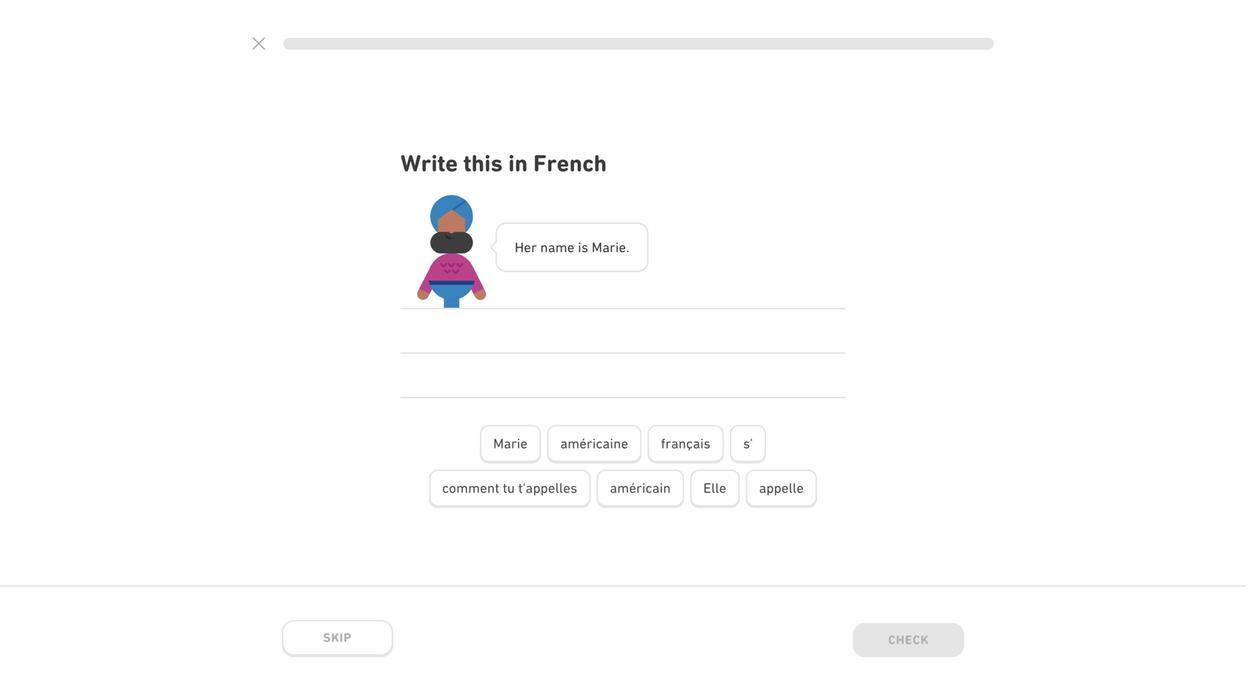 Task type: vqa. For each thing, say whether or not it's contained in the screenshot.
"this"
yes



Task type: locate. For each thing, give the bounding box(es) containing it.
i left .
[[616, 239, 619, 255]]

comment
[[442, 480, 500, 496]]

elle
[[704, 480, 727, 496]]

marie button
[[480, 425, 541, 464]]

e left n
[[524, 239, 531, 255]]

e
[[524, 239, 531, 255], [567, 239, 575, 255], [619, 239, 626, 255]]

write
[[401, 150, 458, 177]]

1 horizontal spatial r
[[610, 239, 616, 255]]

e right m
[[619, 239, 626, 255]]

r left n
[[531, 239, 537, 255]]

a
[[548, 239, 556, 255], [603, 239, 610, 255]]

a right s at left top
[[603, 239, 610, 255]]

appelle button
[[746, 470, 818, 508]]

check
[[889, 633, 929, 647]]

1 horizontal spatial a
[[603, 239, 610, 255]]

0 horizontal spatial a
[[548, 239, 556, 255]]

i
[[578, 239, 582, 255], [616, 239, 619, 255]]

r left .
[[610, 239, 616, 255]]

skip
[[323, 631, 352, 645]]

1 a from the left
[[548, 239, 556, 255]]

e left s at left top
[[567, 239, 575, 255]]

0 horizontal spatial i
[[578, 239, 582, 255]]

h e r n a m e i s
[[515, 239, 589, 255]]

i left m
[[578, 239, 582, 255]]

comment tu t'appelles button
[[429, 470, 591, 508]]

2 a from the left
[[603, 239, 610, 255]]

1 r from the left
[[531, 239, 537, 255]]

0 horizontal spatial r
[[531, 239, 537, 255]]

0 horizontal spatial e
[[524, 239, 531, 255]]

1 horizontal spatial i
[[616, 239, 619, 255]]

2 e from the left
[[567, 239, 575, 255]]

1 i from the left
[[578, 239, 582, 255]]

r
[[531, 239, 537, 255], [610, 239, 616, 255]]

a right the h
[[548, 239, 556, 255]]

n
[[541, 239, 548, 255]]

french
[[534, 150, 607, 177]]

.
[[626, 239, 630, 255]]

m
[[592, 239, 603, 255]]

1 horizontal spatial e
[[567, 239, 575, 255]]

s
[[582, 239, 589, 255]]

2 i from the left
[[616, 239, 619, 255]]

progress bar
[[283, 38, 994, 50]]

2 r from the left
[[610, 239, 616, 255]]

français
[[661, 436, 711, 452]]

2 horizontal spatial e
[[619, 239, 626, 255]]



Task type: describe. For each thing, give the bounding box(es) containing it.
marie
[[493, 436, 528, 452]]

américaine button
[[547, 425, 642, 464]]

français button
[[648, 425, 724, 464]]

1 e from the left
[[524, 239, 531, 255]]

m
[[556, 239, 567, 255]]

américain
[[610, 480, 671, 496]]

américain button
[[597, 470, 684, 508]]

skip button
[[282, 620, 393, 657]]

this
[[464, 150, 503, 177]]

s' button
[[730, 425, 767, 464]]

h
[[515, 239, 524, 255]]

r for a
[[610, 239, 616, 255]]

m a r i e .
[[592, 239, 630, 255]]

s'
[[744, 436, 753, 452]]

in
[[509, 150, 528, 177]]

tu
[[503, 480, 515, 496]]

comment tu t'appelles
[[442, 480, 578, 496]]

appelle
[[759, 480, 804, 496]]

américaine
[[561, 436, 629, 452]]

r for e
[[531, 239, 537, 255]]

check button
[[853, 623, 965, 660]]

elle button
[[690, 470, 740, 508]]

write this in french
[[401, 150, 607, 177]]

t'appelles
[[519, 480, 578, 496]]

3 e from the left
[[619, 239, 626, 255]]



